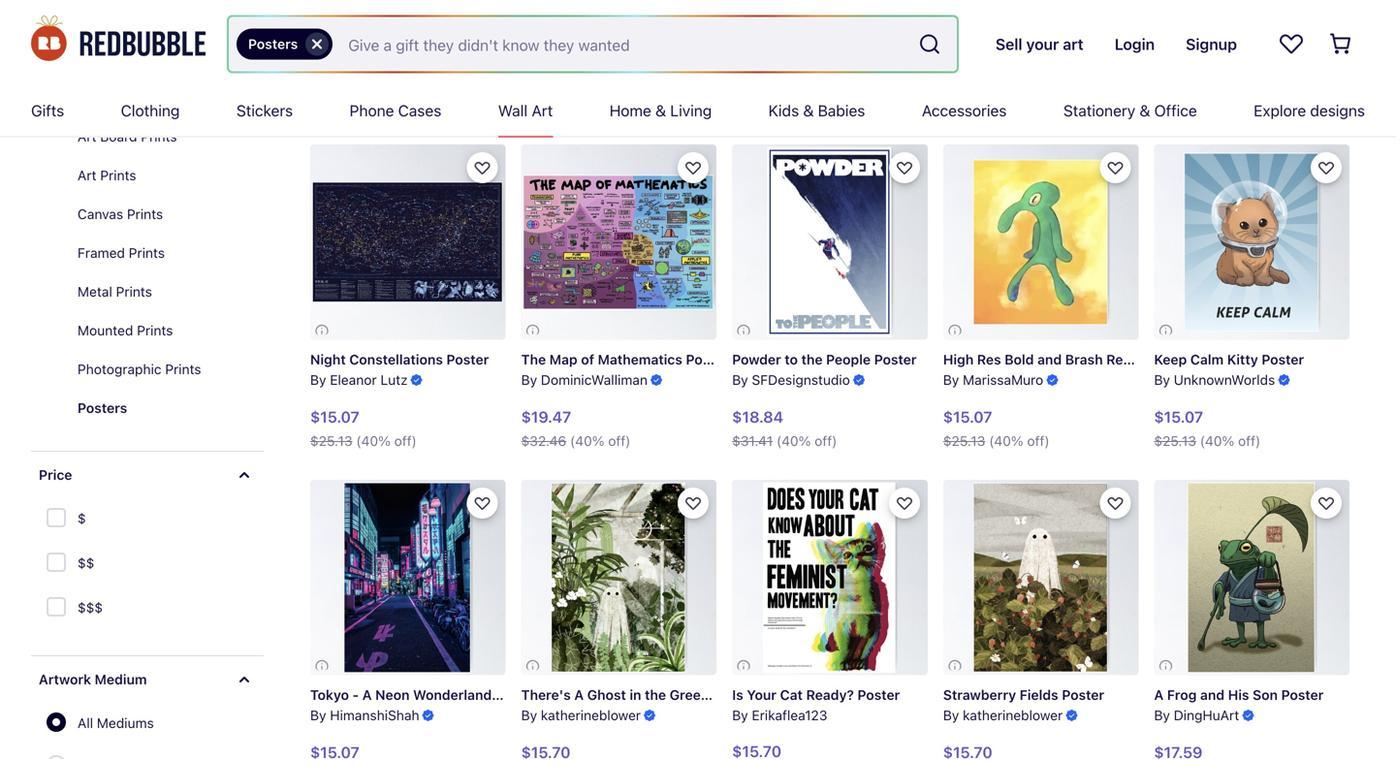 Task type: vqa. For each thing, say whether or not it's contained in the screenshot.
the right "Up"
no



Task type: locate. For each thing, give the bounding box(es) containing it.
home & living
[[610, 101, 712, 120]]

brash
[[1066, 352, 1104, 368]]

1 vertical spatial and
[[1201, 687, 1225, 703]]

powder
[[733, 352, 782, 368]]

by for keep calm kitty poster
[[1155, 372, 1171, 388]]

&
[[656, 101, 667, 120], [804, 101, 814, 120], [1140, 101, 1151, 120]]

(40% inside $18.84 $31.41 (40% off)
[[777, 433, 811, 449]]

constellations
[[349, 352, 443, 368]]

wall art
[[62, 90, 113, 106], [498, 101, 553, 120]]

posters
[[248, 36, 298, 52], [310, 95, 378, 118], [78, 400, 127, 416]]

strawberry
[[944, 687, 1017, 703]]

to
[[785, 352, 798, 368]]

art left the board
[[78, 129, 97, 145]]

2 by katherineblower from the left
[[944, 707, 1063, 723]]

1 vertical spatial all
[[78, 715, 93, 731]]

0 horizontal spatial a
[[363, 687, 372, 703]]

posters for bottommost posters button
[[78, 400, 127, 416]]

wall art link
[[498, 85, 553, 136]]

poster inside the is your cat ready? poster by erikaflea123
[[858, 687, 900, 703]]

None checkbox
[[47, 508, 70, 532], [47, 553, 70, 576], [47, 508, 70, 532], [47, 553, 70, 576]]

(40% down by unknownworlds
[[1201, 433, 1235, 449]]

mounted prints
[[78, 323, 173, 339]]

wall right results
[[498, 101, 528, 120]]

0 horizontal spatial the
[[645, 687, 666, 703]]

by down there's
[[521, 707, 537, 723]]

(40% for sfdesignstudio
[[777, 433, 811, 449]]

framed prints button
[[62, 234, 264, 273]]

None radio
[[47, 713, 66, 732]]

posters button up stickers
[[237, 29, 333, 60]]

none checkbox inside price group
[[47, 598, 70, 621]]

wall art right results
[[498, 101, 553, 120]]

katherineblower down 'ghost'
[[541, 707, 641, 723]]

1 horizontal spatial the
[[802, 352, 823, 368]]

1 katherineblower from the left
[[541, 707, 641, 723]]

1 $15.07 from the left
[[310, 408, 360, 426]]

prints down clothing
[[141, 129, 177, 145]]

tokyo - a neon wonderland  poster image
[[310, 480, 506, 676]]

the map of mathematics poster
[[521, 352, 729, 368]]

canvas prints
[[78, 206, 163, 222]]

art down categories
[[93, 90, 113, 106]]

0 horizontal spatial katherineblower
[[541, 707, 641, 723]]

(40% for eleanor
[[356, 433, 391, 449]]

poster right son
[[1282, 687, 1324, 703]]

all inside button
[[47, 51, 63, 67]]

mathematics
[[598, 352, 683, 368]]

the right "in"
[[645, 687, 666, 703]]

none radio inside artwork medium option group
[[47, 713, 66, 732]]

0 vertical spatial posters button
[[237, 29, 333, 60]]

0 horizontal spatial $15.07 $25.13 (40% off)
[[310, 408, 417, 449]]

off) down the sfdesignstudio
[[815, 433, 838, 449]]

keep
[[1155, 352, 1188, 368]]

3 $25.13 from the left
[[1155, 433, 1197, 449]]

by down frog
[[1155, 707, 1171, 723]]

prints inside "button"
[[137, 323, 173, 339]]

categories
[[67, 51, 138, 67]]

stranger
[[940, 33, 1004, 52]]

things
[[1008, 33, 1058, 52]]

$18.84 $31.41 (40% off)
[[733, 408, 838, 449]]

by himanshishah
[[310, 707, 420, 723]]

posters 110,821 results
[[310, 95, 493, 118]]

& for home
[[656, 101, 667, 120]]

metal
[[78, 284, 112, 300]]

5 (40% from the left
[[1201, 433, 1235, 449]]

$15.07 for unknownworlds
[[1155, 408, 1204, 426]]

by for the map of mathematics poster
[[521, 372, 537, 388]]

by for there's a ghost in the greenhouse again poster
[[521, 707, 537, 723]]

by down the the
[[521, 372, 537, 388]]

explore designs
[[1254, 101, 1366, 120]]

(40% for dominicwalliman
[[570, 433, 605, 449]]

powder to the people poster image
[[733, 145, 928, 340]]

neon
[[375, 687, 410, 703]]

by down tokyo
[[310, 707, 326, 723]]

office
[[1155, 101, 1198, 120]]

0 horizontal spatial wall
[[62, 90, 90, 106]]

5 off) from the left
[[1239, 433, 1261, 449]]

1 horizontal spatial &
[[804, 101, 814, 120]]

$25.13 for unknownworlds
[[1155, 433, 1197, 449]]

off) down unknownworlds
[[1239, 433, 1261, 449]]

home
[[610, 101, 652, 120]]

category button
[[31, 0, 264, 40]]

off) down "dominicwalliman"
[[608, 433, 631, 449]]

$15.07 down eleanor
[[310, 408, 360, 426]]

strawberry fields poster
[[944, 687, 1105, 703]]

3 $15.07 $25.13 (40% off) from the left
[[1155, 408, 1261, 449]]

by katherineblower
[[521, 707, 641, 723], [944, 707, 1063, 723]]

map
[[550, 352, 578, 368]]

explore
[[1254, 101, 1307, 120]]

3 (40% from the left
[[777, 433, 811, 449]]

there's a ghost in the greenhouse again poster image
[[521, 480, 717, 676]]

the
[[802, 352, 823, 368], [645, 687, 666, 703]]

0 horizontal spatial by katherineblower
[[521, 707, 641, 723]]

2 horizontal spatial a
[[1155, 687, 1164, 703]]

& right kids at the right
[[804, 101, 814, 120]]

posters down photographic
[[78, 400, 127, 416]]

(40% down marissamuro
[[990, 433, 1024, 449]]

1 horizontal spatial by katherineblower
[[944, 707, 1063, 723]]

& for stationery
[[1140, 101, 1151, 120]]

and up dinghuart
[[1201, 687, 1225, 703]]

nature link
[[532, 22, 636, 63]]

poster right ready?
[[858, 687, 900, 703]]

3 & from the left
[[1140, 101, 1151, 120]]

1 off) from the left
[[394, 433, 417, 449]]

ghost
[[588, 687, 627, 703]]

0 vertical spatial and
[[1038, 352, 1062, 368]]

prints down metal prints button
[[137, 323, 173, 339]]

$15.07 $25.13 (40% off) down by eleanor lutz
[[310, 408, 417, 449]]

1 $25.13 from the left
[[310, 433, 353, 449]]

posters inside field
[[248, 36, 298, 52]]

posters up stickers
[[248, 36, 298, 52]]

110,821
[[386, 99, 438, 117]]

by down night
[[310, 372, 326, 388]]

0 vertical spatial all
[[47, 51, 63, 67]]

1 vertical spatial the
[[645, 687, 666, 703]]

art prints button
[[62, 156, 264, 195]]

3 a from the left
[[1155, 687, 1164, 703]]

is your cat ready? poster by erikaflea123
[[733, 687, 900, 723]]

2 horizontal spatial $25.13
[[1155, 433, 1197, 449]]

(40% inside $19.47 $32.46 (40% off)
[[570, 433, 605, 449]]

all inside artwork medium option group
[[78, 715, 93, 731]]

poster
[[447, 352, 489, 368], [686, 352, 729, 368], [875, 352, 917, 368], [1160, 352, 1203, 368], [1262, 352, 1305, 368], [495, 687, 538, 703], [793, 687, 835, 703], [858, 687, 900, 703], [1062, 687, 1105, 703], [1282, 687, 1324, 703]]

by for high res bold and brash repaint poster
[[944, 372, 960, 388]]

(40% for unknownworlds
[[1201, 433, 1235, 449]]

by down high
[[944, 372, 960, 388]]

prints for mounted
[[137, 323, 173, 339]]

$25.13 down by marissamuro
[[944, 433, 986, 449]]

menu bar
[[31, 85, 1366, 136]]

off) down marissamuro
[[1028, 433, 1050, 449]]

board
[[100, 129, 137, 145]]

prints right metal
[[116, 284, 152, 300]]

a left 'ghost'
[[575, 687, 584, 703]]

katherineblower
[[541, 707, 641, 723], [963, 707, 1063, 723]]

art board prints button
[[62, 117, 264, 156]]

$15.07 for eleanor
[[310, 408, 360, 426]]

prints for metal
[[116, 284, 152, 300]]

2 horizontal spatial $15.07
[[1155, 408, 1204, 426]]

off) down lutz
[[394, 433, 417, 449]]

prints down mounted prints "button"
[[165, 361, 201, 377]]

there's a ghost in the greenhouse again poster
[[521, 687, 835, 703]]

photographic
[[78, 361, 162, 377]]

by down strawberry
[[944, 707, 960, 723]]

$15.07
[[310, 408, 360, 426], [944, 408, 993, 426], [1155, 408, 1204, 426]]

poster left powder
[[686, 352, 729, 368]]

$15.07 down by unknownworlds
[[1155, 408, 1204, 426]]

$25.13 down by unknownworlds
[[1155, 433, 1197, 449]]

poster right kitty
[[1262, 352, 1305, 368]]

prints for framed
[[129, 245, 165, 261]]

0 horizontal spatial posters
[[78, 400, 127, 416]]

2 $25.13 from the left
[[944, 433, 986, 449]]

1 by katherineblower from the left
[[521, 707, 641, 723]]

2 horizontal spatial $15.07 $25.13 (40% off)
[[1155, 408, 1261, 449]]

again
[[752, 687, 789, 703]]

3 off) from the left
[[815, 433, 838, 449]]

all down category on the left top
[[47, 51, 63, 67]]

$15.07 down by marissamuro
[[944, 408, 993, 426]]

off) for by eleanor lutz
[[394, 433, 417, 449]]

Search term search field
[[333, 17, 911, 71]]

Posters field
[[229, 17, 957, 71]]

None checkbox
[[47, 598, 70, 621]]

1 $15.07 $25.13 (40% off) from the left
[[310, 408, 417, 449]]

himanshishah
[[330, 707, 420, 723]]

your
[[747, 687, 777, 703]]

0 horizontal spatial &
[[656, 101, 667, 120]]

art
[[93, 90, 113, 106], [532, 101, 553, 120], [78, 129, 97, 145], [78, 167, 97, 183]]

art board prints
[[78, 129, 177, 145]]

1 horizontal spatial $15.07
[[944, 408, 993, 426]]

posters button down photographic prints
[[62, 389, 264, 428]]

0 vertical spatial posters
[[248, 36, 298, 52]]

art right results
[[532, 101, 553, 120]]

movies
[[1120, 33, 1172, 52]]

prints down the board
[[100, 167, 136, 183]]

floral link
[[429, 22, 524, 63]]

by sfdesignstudio
[[733, 372, 851, 388]]

son
[[1253, 687, 1278, 703]]

2 horizontal spatial &
[[1140, 101, 1151, 120]]

wall inside "button"
[[62, 90, 90, 106]]

2 katherineblower from the left
[[963, 707, 1063, 723]]

stationery & office
[[1064, 101, 1198, 120]]

results
[[442, 99, 493, 117]]

a left frog
[[1155, 687, 1164, 703]]

framed prints
[[78, 245, 165, 261]]

1 horizontal spatial $25.13
[[944, 433, 986, 449]]

& left living
[[656, 101, 667, 120]]

1 (40% from the left
[[356, 433, 391, 449]]

2 $15.07 from the left
[[944, 408, 993, 426]]

katherineblower down strawberry fields poster at the right bottom of the page
[[963, 707, 1063, 723]]

by katherineblower down strawberry fields poster at the right bottom of the page
[[944, 707, 1063, 723]]

off) inside $19.47 $32.46 (40% off)
[[608, 433, 631, 449]]

by down powder
[[733, 372, 749, 388]]

1 & from the left
[[656, 101, 667, 120]]

wall
[[62, 90, 90, 106], [498, 101, 528, 120]]

framed
[[78, 245, 125, 261]]

0 horizontal spatial $15.07
[[310, 408, 360, 426]]

1 a from the left
[[363, 687, 372, 703]]

1 horizontal spatial posters
[[248, 36, 298, 52]]

& left office
[[1140, 101, 1151, 120]]

prints down canvas prints button
[[129, 245, 165, 261]]

$25.13 down eleanor
[[310, 433, 353, 449]]

a right -
[[363, 687, 372, 703]]

high res bold and brash repaint poster image
[[944, 145, 1139, 340]]

$15.07 $25.13 (40% off) down by unknownworlds
[[1155, 408, 1261, 449]]

art up canvas
[[78, 167, 97, 183]]

0 horizontal spatial all
[[47, 51, 63, 67]]

the right to
[[802, 352, 823, 368]]

4 off) from the left
[[1028, 433, 1050, 449]]

by katherineblower down 'ghost'
[[521, 707, 641, 723]]

fields
[[1020, 687, 1059, 703]]

(40% right '$32.46'
[[570, 433, 605, 449]]

1 horizontal spatial all
[[78, 715, 93, 731]]

(40% down by eleanor lutz
[[356, 433, 391, 449]]

wall art down all categories
[[62, 90, 113, 106]]

4 (40% from the left
[[990, 433, 1024, 449]]

by down is
[[733, 707, 749, 723]]

by down 'keep'
[[1155, 372, 1171, 388]]

2 vertical spatial posters
[[78, 400, 127, 416]]

$25.13
[[310, 433, 353, 449], [944, 433, 986, 449], [1155, 433, 1197, 449]]

ready?
[[807, 687, 854, 703]]

by marissamuro
[[944, 372, 1044, 388]]

by for strawberry fields poster
[[944, 707, 960, 723]]

posters down vintage link
[[310, 95, 378, 118]]

and
[[1038, 352, 1062, 368], [1201, 687, 1225, 703]]

prints down art prints button at the left top of page
[[127, 206, 163, 222]]

2 $15.07 $25.13 (40% off) from the left
[[944, 408, 1050, 449]]

1 vertical spatial posters
[[310, 95, 378, 118]]

1 horizontal spatial $15.07 $25.13 (40% off)
[[944, 408, 1050, 449]]

and right the bold
[[1038, 352, 1062, 368]]

2 a from the left
[[575, 687, 584, 703]]

1 horizontal spatial a
[[575, 687, 584, 703]]

wall down all categories
[[62, 90, 90, 106]]

poster left the the
[[447, 352, 489, 368]]

$15.07 for marissamuro
[[944, 408, 993, 426]]

artwork medium option group
[[47, 703, 236, 760]]

0 horizontal spatial and
[[1038, 352, 1062, 368]]

off) inside $18.84 $31.41 (40% off)
[[815, 433, 838, 449]]

3 $15.07 from the left
[[1155, 408, 1204, 426]]

home & living link
[[610, 85, 712, 136]]

1 horizontal spatial katherineblower
[[963, 707, 1063, 723]]

(40% right $31.41
[[777, 433, 811, 449]]

0 horizontal spatial wall art
[[62, 90, 113, 106]]

2 & from the left
[[804, 101, 814, 120]]

bold
[[1005, 352, 1035, 368]]

0 horizontal spatial $25.13
[[310, 433, 353, 449]]

mediums
[[97, 715, 154, 731]]

all left mediums
[[78, 715, 93, 731]]

posters button
[[237, 29, 333, 60], [62, 389, 264, 428]]

2 off) from the left
[[608, 433, 631, 449]]

posters for posters button inside the field
[[248, 36, 298, 52]]

marissamuro
[[963, 372, 1044, 388]]

2 (40% from the left
[[570, 433, 605, 449]]

stranger things link
[[901, 22, 1073, 63]]

$15.07 $25.13 (40% off) down by marissamuro
[[944, 408, 1050, 449]]



Task type: describe. For each thing, give the bounding box(es) containing it.
by dinghuart
[[1155, 707, 1240, 723]]

& for kids
[[804, 101, 814, 120]]

cat
[[781, 687, 803, 703]]

accessories
[[922, 101, 1007, 120]]

poster up erikaflea123
[[793, 687, 835, 703]]

photographic prints
[[78, 361, 201, 377]]

wall art button
[[47, 79, 264, 117]]

metal prints
[[78, 284, 152, 300]]

$18.84
[[733, 408, 784, 426]]

$19.47
[[521, 408, 572, 426]]

poster up by unknownworlds
[[1160, 352, 1203, 368]]

$15.07 $25.13 (40% off) for unknownworlds
[[1155, 408, 1261, 449]]

poster right wonderland
[[495, 687, 538, 703]]

kitty
[[1228, 352, 1259, 368]]

tokyo - a neon wonderland  poster
[[310, 687, 538, 703]]

gifts
[[31, 101, 64, 120]]

cases
[[398, 101, 442, 120]]

high
[[944, 352, 974, 368]]

by eleanor lutz
[[310, 372, 408, 388]]

1 vertical spatial posters button
[[62, 389, 264, 428]]

sfdesignstudio
[[752, 372, 851, 388]]

calm
[[1191, 352, 1224, 368]]

vintage link
[[310, 22, 421, 63]]

prints for photographic
[[165, 361, 201, 377]]

eleanor
[[330, 372, 377, 388]]

stranger things
[[940, 33, 1058, 52]]

kids
[[769, 101, 799, 120]]

clothing
[[121, 101, 180, 120]]

mounted prints button
[[62, 311, 264, 350]]

prints for canvas
[[127, 206, 163, 222]]

all for all categories
[[47, 51, 63, 67]]

maps
[[1339, 33, 1379, 52]]

kids & babies
[[769, 101, 866, 120]]

wonderland
[[413, 687, 492, 703]]

music
[[1234, 33, 1277, 52]]

2 horizontal spatial posters
[[310, 95, 378, 118]]

keep calm kitty poster
[[1155, 352, 1305, 368]]

night
[[310, 352, 346, 368]]

by for tokyo - a neon wonderland  poster
[[310, 707, 326, 723]]

off) for by unknownworlds
[[1239, 433, 1261, 449]]

all categories
[[47, 51, 138, 67]]

off) for by dominicwalliman
[[608, 433, 631, 449]]

katherineblower for a
[[541, 707, 641, 723]]

off) for by sfdesignstudio
[[815, 433, 838, 449]]

stationery
[[1064, 101, 1136, 120]]

night constellations poster image
[[310, 145, 506, 340]]

lutz
[[381, 372, 408, 388]]

medium
[[95, 672, 147, 688]]

music link
[[1195, 22, 1293, 63]]

-
[[353, 687, 359, 703]]

photographic prints button
[[62, 350, 264, 389]]

prints for art
[[100, 167, 136, 183]]

price button
[[31, 452, 264, 499]]

by dominicwalliman
[[521, 372, 648, 388]]

by unknownworlds
[[1155, 372, 1276, 388]]

artwork medium
[[39, 672, 147, 688]]

floral
[[468, 33, 509, 52]]

mounted
[[78, 323, 133, 339]]

art inside "button"
[[93, 90, 113, 106]]

frog
[[1168, 687, 1197, 703]]

1 horizontal spatial wall
[[498, 101, 528, 120]]

strawberry fields poster image
[[944, 480, 1139, 676]]

vintage
[[349, 33, 406, 52]]

by for a frog and his son poster
[[1155, 707, 1171, 723]]

off) for by marissamuro
[[1028, 433, 1050, 449]]

artwork
[[39, 672, 91, 688]]

by katherineblower for strawberry
[[944, 707, 1063, 723]]

of
[[581, 352, 595, 368]]

night constellations poster
[[310, 352, 489, 368]]

by katherineblower for there's
[[521, 707, 641, 723]]

explore designs link
[[1254, 85, 1366, 136]]

poster right people
[[875, 352, 917, 368]]

all mediums
[[78, 715, 154, 731]]

powder to the people poster
[[733, 352, 917, 368]]

$25.13 for eleanor
[[310, 433, 353, 449]]

the map of mathematics poster image
[[521, 145, 717, 340]]

1 horizontal spatial and
[[1201, 687, 1225, 703]]

a frog and his son poster image
[[1155, 480, 1350, 676]]

stickers
[[237, 101, 293, 120]]

(40% for marissamuro
[[990, 433, 1024, 449]]

people
[[827, 352, 871, 368]]

price
[[39, 467, 72, 483]]

the
[[521, 352, 546, 368]]

art inside menu bar
[[532, 101, 553, 120]]

$15.07 $25.13 (40% off) for eleanor
[[310, 408, 417, 449]]

canvas
[[78, 206, 123, 222]]

is
[[733, 687, 744, 703]]

by for night constellations poster
[[310, 372, 326, 388]]

artwork medium button
[[31, 657, 264, 703]]

$25.13 for marissamuro
[[944, 433, 986, 449]]

all for all mediums
[[78, 715, 93, 731]]

price group
[[45, 499, 103, 632]]

0 vertical spatial the
[[802, 352, 823, 368]]

dinghuart
[[1174, 707, 1240, 723]]

katherineblower for fields
[[963, 707, 1063, 723]]

wall art inside wall art "button"
[[62, 90, 113, 106]]

1 horizontal spatial wall art
[[498, 101, 553, 120]]

canvas prints button
[[62, 195, 264, 234]]

in
[[630, 687, 642, 703]]

accessories link
[[922, 85, 1007, 136]]

posters button inside field
[[237, 29, 333, 60]]

poster right fields
[[1062, 687, 1105, 703]]

menu bar containing gifts
[[31, 85, 1366, 136]]

repaint
[[1107, 352, 1157, 368]]

by inside the is your cat ready? poster by erikaflea123
[[733, 707, 749, 723]]

all categories button
[[31, 40, 264, 79]]

tokyo
[[310, 687, 349, 703]]

is your cat ready? poster image
[[733, 480, 928, 676]]

living
[[671, 101, 712, 120]]

a frog and his son poster
[[1155, 687, 1324, 703]]

unknownworlds
[[1174, 372, 1276, 388]]

by for powder to the people poster
[[733, 372, 749, 388]]

erikaflea123
[[752, 707, 828, 723]]

gifts link
[[31, 85, 64, 136]]

keep calm kitty poster image
[[1155, 145, 1350, 340]]

$19.47 $32.46 (40% off)
[[521, 408, 631, 449]]

his
[[1229, 687, 1250, 703]]

there's
[[521, 687, 571, 703]]

$15.07 $25.13 (40% off) for marissamuro
[[944, 408, 1050, 449]]

movies link
[[1081, 22, 1187, 63]]

art prints
[[78, 167, 136, 183]]

phone cases
[[350, 101, 442, 120]]



